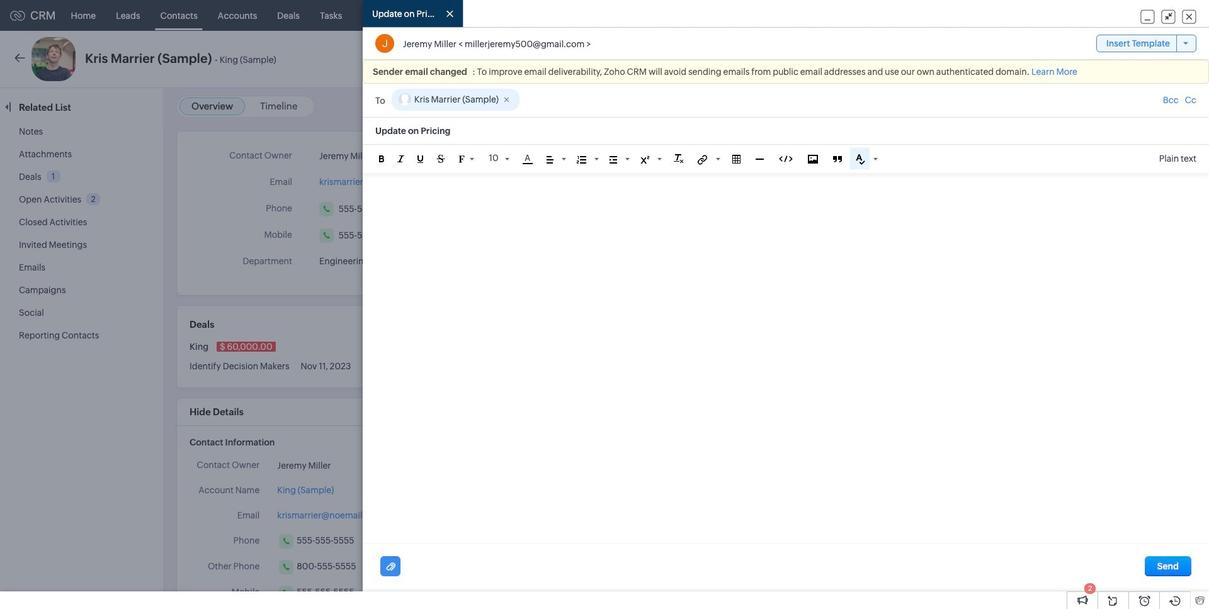Task type: vqa. For each thing, say whether or not it's contained in the screenshot.
script icon
yes



Task type: locate. For each thing, give the bounding box(es) containing it.
alignment image
[[547, 156, 554, 164]]

calendar image
[[1076, 10, 1087, 20]]

links image
[[698, 155, 708, 165]]

previous record image
[[1161, 55, 1166, 63]]

create menu element
[[1012, 0, 1043, 31]]



Task type: describe. For each thing, give the bounding box(es) containing it.
next record image
[[1181, 55, 1190, 63]]

Subject text field
[[363, 118, 1210, 144]]

logo image
[[10, 10, 25, 20]]

list image
[[577, 156, 586, 164]]

spell check image
[[856, 154, 865, 165]]

create menu image
[[1019, 8, 1035, 23]]

indent image
[[610, 156, 617, 164]]

script image
[[641, 156, 649, 164]]



